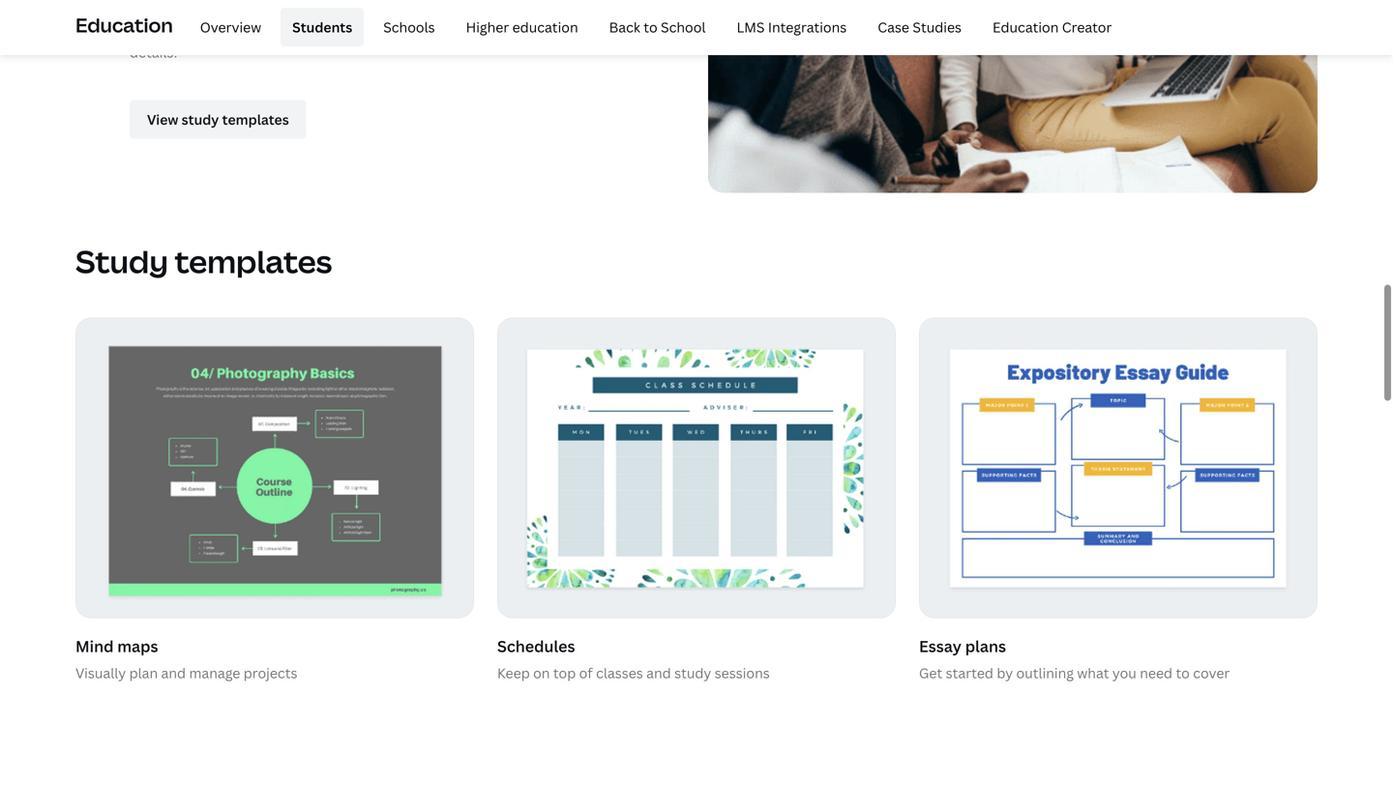 Task type: vqa. For each thing, say whether or not it's contained in the screenshot.


Task type: describe. For each thing, give the bounding box(es) containing it.
higher education link
[[455, 8, 590, 46]]

schools link
[[372, 8, 447, 46]]

essays,
[[179, 22, 226, 40]]

students
[[292, 18, 353, 36]]

education for education
[[75, 11, 173, 38]]

cover
[[1194, 664, 1231, 683]]

get
[[920, 664, 943, 683]]

case
[[878, 18, 910, 36]]

details!
[[130, 43, 178, 62]]

to left 'help'
[[401, 22, 415, 40]]

1 vertical spatial top
[[553, 664, 576, 683]]

1 horizontal spatial sessions
[[715, 664, 770, 683]]

also
[[184, 0, 210, 18]]

mention
[[272, 22, 326, 40]]

essay
[[920, 636, 962, 657]]

on inside you can also keep on top of classes and study sessions with schedules, outline essays, not to mention flashcards to help you retain the necessary details!
[[248, 0, 265, 18]]

visually plan and manage projects
[[75, 664, 298, 683]]

with
[[488, 0, 516, 18]]

1 horizontal spatial you
[[1113, 664, 1137, 683]]

higher education
[[466, 18, 578, 36]]

student mind map image
[[76, 319, 473, 618]]

schedules
[[498, 636, 575, 657]]

lms integrations
[[737, 18, 847, 36]]

back
[[609, 18, 641, 36]]

outlining
[[1017, 664, 1074, 683]]

help
[[418, 22, 447, 40]]

lms
[[737, 18, 765, 36]]

overview link
[[188, 8, 273, 46]]

what
[[1078, 664, 1110, 683]]

2 horizontal spatial and
[[647, 664, 671, 683]]

1 horizontal spatial of
[[579, 664, 593, 683]]

plan
[[129, 664, 158, 683]]

visually
[[75, 664, 126, 683]]

case studies
[[878, 18, 962, 36]]

schedules,
[[519, 0, 589, 18]]

1 vertical spatial classes
[[596, 664, 643, 683]]

to right not
[[254, 22, 268, 40]]

you
[[130, 0, 154, 18]]

you can also keep on top of classes and study sessions with schedules, outline essays, not to mention flashcards to help you retain the necessary details!
[[130, 0, 610, 62]]

retain
[[478, 22, 516, 40]]



Task type: locate. For each thing, give the bounding box(es) containing it.
manage
[[189, 664, 240, 683]]

education creator link
[[982, 8, 1124, 46]]

flashcards
[[329, 22, 398, 40]]

1 horizontal spatial education
[[993, 18, 1059, 36]]

1 horizontal spatial on
[[533, 664, 550, 683]]

of up the mention
[[294, 0, 308, 18]]

by
[[997, 664, 1014, 683]]

study inside you can also keep on top of classes and study sessions with schedules, outline essays, not to mention flashcards to help you retain the necessary details!
[[389, 0, 426, 18]]

classes inside you can also keep on top of classes and study sessions with schedules, outline essays, not to mention flashcards to help you retain the necessary details!
[[311, 0, 358, 18]]

student schedule image
[[498, 319, 895, 618]]

0 horizontal spatial on
[[248, 0, 265, 18]]

top inside you can also keep on top of classes and study sessions with schedules, outline essays, not to mention flashcards to help you retain the necessary details!
[[268, 0, 291, 18]]

to right need
[[1176, 664, 1190, 683]]

mind
[[75, 636, 114, 657]]

education creator
[[993, 18, 1113, 36]]

creator
[[1063, 18, 1113, 36]]

on up not
[[248, 0, 265, 18]]

education
[[513, 18, 578, 36]]

0 vertical spatial study
[[389, 0, 426, 18]]

studies
[[913, 18, 962, 36]]

0 horizontal spatial and
[[161, 664, 186, 683]]

need
[[1140, 664, 1173, 683]]

1 horizontal spatial top
[[553, 664, 576, 683]]

you inside you can also keep on top of classes and study sessions with schedules, outline essays, not to mention flashcards to help you retain the necessary details!
[[450, 22, 474, 40]]

outline
[[130, 22, 176, 40]]

top down schedules
[[553, 664, 576, 683]]

integrations
[[768, 18, 847, 36]]

schools
[[383, 18, 435, 36]]

started
[[946, 664, 994, 683]]

0 vertical spatial sessions
[[430, 0, 485, 18]]

menu bar
[[181, 8, 1124, 46]]

keep on top of classes and study sessions
[[498, 664, 770, 683]]

of
[[294, 0, 308, 18], [579, 664, 593, 683]]

0 vertical spatial top
[[268, 0, 291, 18]]

study
[[75, 240, 168, 283]]

keep
[[498, 664, 530, 683]]

students link
[[281, 8, 364, 46]]

1 vertical spatial sessions
[[715, 664, 770, 683]]

1 vertical spatial study
[[675, 664, 712, 683]]

overview
[[200, 18, 261, 36]]

and
[[361, 0, 386, 18], [161, 664, 186, 683], [647, 664, 671, 683]]

0 horizontal spatial of
[[294, 0, 308, 18]]

projects
[[244, 664, 298, 683]]

maps
[[117, 636, 158, 657]]

on
[[248, 0, 265, 18], [533, 664, 550, 683]]

essay plans
[[920, 636, 1007, 657]]

education up details!
[[75, 11, 173, 38]]

of inside you can also keep on top of classes and study sessions with schedules, outline essays, not to mention flashcards to help you retain the necessary details!
[[294, 0, 308, 18]]

0 vertical spatial you
[[450, 22, 474, 40]]

classes
[[311, 0, 358, 18], [596, 664, 643, 683]]

to inside menu bar
[[644, 18, 658, 36]]

study templates
[[75, 240, 332, 283]]

0 horizontal spatial sessions
[[430, 0, 485, 18]]

plans
[[966, 636, 1007, 657]]

0 vertical spatial of
[[294, 0, 308, 18]]

to
[[644, 18, 658, 36], [254, 22, 268, 40], [401, 22, 415, 40], [1176, 664, 1190, 683]]

0 vertical spatial classes
[[311, 0, 358, 18]]

not
[[229, 22, 251, 40]]

higher
[[466, 18, 509, 36]]

sessions
[[430, 0, 485, 18], [715, 664, 770, 683]]

0 horizontal spatial education
[[75, 11, 173, 38]]

1 horizontal spatial and
[[361, 0, 386, 18]]

education left "creator"
[[993, 18, 1059, 36]]

school
[[661, 18, 706, 36]]

0 horizontal spatial classes
[[311, 0, 358, 18]]

on down schedules
[[533, 664, 550, 683]]

keep
[[214, 0, 245, 18]]

you
[[450, 22, 474, 40], [1113, 664, 1137, 683]]

1 vertical spatial of
[[579, 664, 593, 683]]

you right 'help'
[[450, 22, 474, 40]]

back to school link
[[598, 8, 718, 46]]

top up the mention
[[268, 0, 291, 18]]

top
[[268, 0, 291, 18], [553, 664, 576, 683]]

to right back
[[644, 18, 658, 36]]

1 horizontal spatial study
[[675, 664, 712, 683]]

0 horizontal spatial you
[[450, 22, 474, 40]]

study
[[389, 0, 426, 18], [675, 664, 712, 683]]

1 vertical spatial you
[[1113, 664, 1137, 683]]

0 vertical spatial on
[[248, 0, 265, 18]]

1 horizontal spatial classes
[[596, 664, 643, 683]]

education
[[75, 11, 173, 38], [993, 18, 1059, 36]]

sessions inside you can also keep on top of classes and study sessions with schedules, outline essays, not to mention flashcards to help you retain the necessary details!
[[430, 0, 485, 18]]

the
[[519, 22, 541, 40]]

you right what
[[1113, 664, 1137, 683]]

1 vertical spatial on
[[533, 664, 550, 683]]

templates
[[175, 240, 332, 283]]

case studies link
[[867, 8, 974, 46]]

lms integrations link
[[725, 8, 859, 46]]

0 horizontal spatial study
[[389, 0, 426, 18]]

get started by outlining what you need to cover
[[920, 664, 1231, 683]]

and inside you can also keep on top of classes and study sessions with schedules, outline essays, not to mention flashcards to help you retain the necessary details!
[[361, 0, 386, 18]]

education for education creator
[[993, 18, 1059, 36]]

student essay plan image
[[920, 319, 1317, 618]]

of right keep
[[579, 664, 593, 683]]

0 horizontal spatial top
[[268, 0, 291, 18]]

can
[[157, 0, 181, 18]]

menu bar containing overview
[[181, 8, 1124, 46]]

mind maps
[[75, 636, 158, 657]]

necessary
[[544, 22, 610, 40]]

back to school
[[609, 18, 706, 36]]



